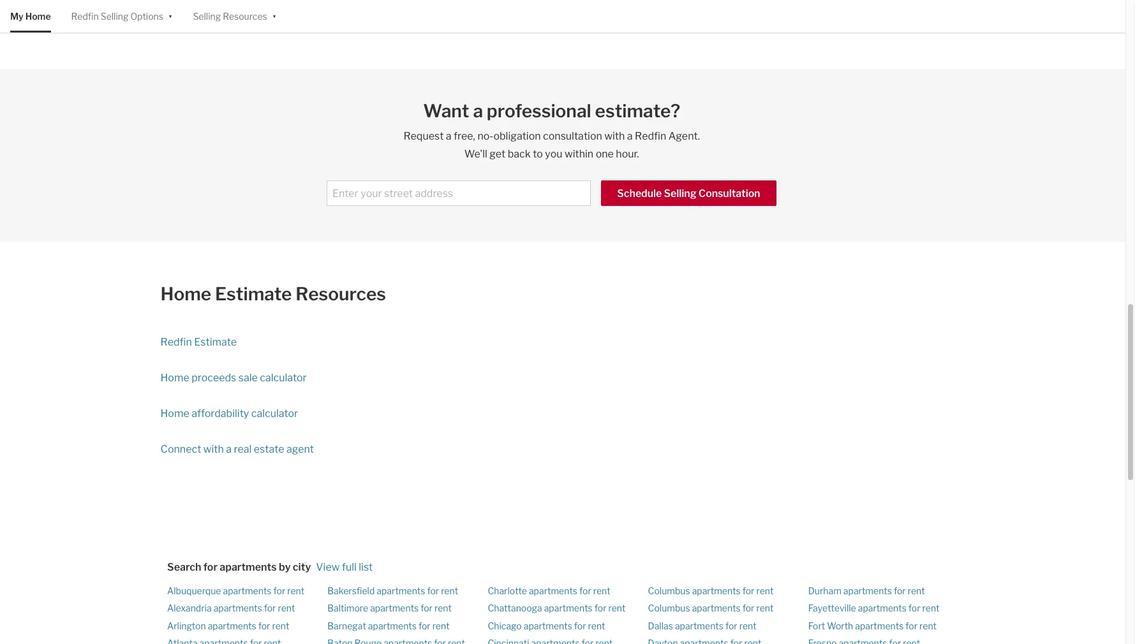 Task type: vqa. For each thing, say whether or not it's contained in the screenshot.
CHATTANOOGA APARTMENTS FOR RENT link for
yes



Task type: locate. For each thing, give the bounding box(es) containing it.
1 horizontal spatial with
[[604, 130, 625, 142]]

search
[[167, 562, 201, 574]]

estate
[[254, 444, 284, 456]]

durham apartments for rent
[[808, 586, 925, 597]]

bakersfield
[[327, 586, 375, 597]]

1 vertical spatial resources
[[296, 283, 386, 305]]

durham apartments for rent link
[[808, 586, 925, 597]]

want a professional estimate?
[[423, 100, 680, 122]]

apartments for dallas apartments for rent link
[[675, 621, 724, 631]]

apartments for bakersfield apartments for rent link
[[377, 586, 425, 597]]

schedule
[[617, 188, 662, 200]]

selling right schedule at top
[[664, 188, 696, 200]]

apartments down baltimore apartments for rent link
[[368, 621, 417, 631]]

chattanooga
[[488, 603, 542, 614]]

apartments for baltimore apartments for rent link
[[370, 603, 419, 614]]

arlington
[[167, 621, 206, 631]]

apartments down bakersfield apartments for rent
[[370, 603, 419, 614]]

home right my
[[25, 11, 51, 22]]

apartments up dallas apartments for rent on the right of the page
[[692, 603, 741, 614]]

calculator up "estate"
[[251, 408, 298, 420]]

0 horizontal spatial redfin
[[71, 11, 99, 22]]

home for home affordability calculator
[[161, 408, 189, 420]]

▾
[[168, 10, 173, 21], [272, 10, 276, 21]]

redfin right my home
[[71, 11, 99, 22]]

home left proceeds
[[161, 372, 189, 384]]

with
[[604, 130, 625, 142], [203, 444, 224, 456]]

want
[[423, 100, 469, 122]]

home up redfin estimate link
[[161, 283, 211, 305]]

alexandria apartments for rent
[[167, 603, 295, 614]]

rent for dallas apartments for rent link
[[739, 621, 756, 631]]

chicago apartments for rent
[[488, 621, 605, 631]]

calculator
[[260, 372, 307, 384], [251, 408, 298, 420]]

0 horizontal spatial with
[[203, 444, 224, 456]]

fort worth apartments for rent link
[[808, 621, 937, 631]]

0 vertical spatial redfin
[[71, 11, 99, 22]]

apartments down fayetteville apartments for rent on the bottom of page
[[855, 621, 904, 631]]

apartments up the fort worth apartments for rent link
[[858, 603, 907, 614]]

selling left options
[[101, 11, 129, 22]]

selling inside button
[[664, 188, 696, 200]]

1 vertical spatial columbus
[[648, 603, 690, 614]]

arlington apartments for rent
[[167, 621, 289, 631]]

with up one
[[604, 130, 625, 142]]

worth
[[827, 621, 853, 631]]

2 horizontal spatial redfin
[[635, 130, 666, 142]]

apartments for arlington apartments for rent "link"
[[208, 621, 256, 631]]

apartments
[[220, 562, 277, 574], [223, 586, 272, 597], [377, 586, 425, 597], [529, 586, 577, 597], [692, 586, 741, 597], [843, 586, 892, 597], [214, 603, 262, 614], [370, 603, 419, 614], [544, 603, 593, 614], [692, 603, 741, 614], [858, 603, 907, 614], [208, 621, 256, 631], [368, 621, 417, 631], [524, 621, 572, 631], [675, 621, 724, 631], [855, 621, 904, 631]]

home proceeds sale calculator link
[[161, 372, 307, 384]]

home up connect
[[161, 408, 189, 420]]

0 vertical spatial estimate
[[215, 283, 292, 305]]

redfin
[[71, 11, 99, 22], [635, 130, 666, 142], [161, 336, 192, 349]]

options
[[130, 11, 163, 22]]

redfin inside request a free, no-obligation consultation with a redfin agent. we'll get back to you within one hour.
[[635, 130, 666, 142]]

columbus apartments for rent
[[648, 586, 774, 597], [648, 603, 774, 614]]

fayetteville
[[808, 603, 856, 614]]

1 vertical spatial columbus apartments for rent
[[648, 603, 774, 614]]

for for chattanooga apartments for rent link
[[594, 603, 606, 614]]

rent for alexandria apartments for rent link
[[278, 603, 295, 614]]

apartments up fayetteville apartments for rent on the bottom of page
[[843, 586, 892, 597]]

0 vertical spatial resources
[[223, 11, 267, 22]]

apartments for chattanooga apartments for rent link
[[544, 603, 593, 614]]

0 horizontal spatial resources
[[223, 11, 267, 22]]

we'll
[[464, 148, 487, 160]]

my
[[10, 11, 24, 22]]

proceeds
[[192, 372, 236, 384]]

rent for chicago apartments for rent link
[[588, 621, 605, 631]]

my home link
[[10, 0, 51, 33]]

my home
[[10, 11, 51, 22]]

1 columbus apartments for rent link from the top
[[648, 586, 774, 597]]

a left real
[[226, 444, 232, 456]]

with left real
[[203, 444, 224, 456]]

home
[[25, 11, 51, 22], [161, 283, 211, 305], [161, 372, 189, 384], [161, 408, 189, 420]]

by
[[279, 562, 291, 574]]

calculator right sale
[[260, 372, 307, 384]]

▾ inside redfin selling options ▾
[[168, 10, 173, 21]]

apartments down 'charlotte apartments for rent'
[[544, 603, 593, 614]]

1 vertical spatial redfin
[[635, 130, 666, 142]]

apartments up alexandria apartments for rent link
[[223, 586, 272, 597]]

redfin up proceeds
[[161, 336, 192, 349]]

rent for baltimore apartments for rent link
[[434, 603, 452, 614]]

apartments up chattanooga apartments for rent link
[[529, 586, 577, 597]]

columbus apartments for rent link
[[648, 586, 774, 597], [648, 603, 774, 614]]

list
[[359, 562, 373, 574]]

rent for arlington apartments for rent "link"
[[272, 621, 289, 631]]

rent for chattanooga apartments for rent link
[[608, 603, 626, 614]]

albuquerque
[[167, 586, 221, 597]]

1 horizontal spatial redfin
[[161, 336, 192, 349]]

0 horizontal spatial ▾
[[168, 10, 173, 21]]

0 vertical spatial with
[[604, 130, 625, 142]]

get
[[490, 148, 505, 160]]

albuquerque apartments for rent
[[167, 586, 304, 597]]

1 vertical spatial calculator
[[251, 408, 298, 420]]

rent
[[287, 586, 304, 597], [441, 586, 458, 597], [593, 586, 610, 597], [756, 586, 774, 597], [908, 586, 925, 597], [278, 603, 295, 614], [434, 603, 452, 614], [608, 603, 626, 614], [756, 603, 774, 614], [922, 603, 940, 614], [272, 621, 289, 631], [432, 621, 450, 631], [588, 621, 605, 631], [739, 621, 756, 631], [919, 621, 937, 631]]

for for albuquerque apartments for rent link
[[273, 586, 285, 597]]

2 horizontal spatial selling
[[664, 188, 696, 200]]

resources inside selling resources ▾
[[223, 11, 267, 22]]

1 horizontal spatial selling
[[193, 11, 221, 22]]

charlotte apartments for rent link
[[488, 586, 610, 597]]

within
[[565, 148, 594, 160]]

apartments for durham apartments for rent link
[[843, 586, 892, 597]]

▾ right selling resources link
[[272, 10, 276, 21]]

redfin inside redfin selling options ▾
[[71, 11, 99, 22]]

charlotte apartments for rent
[[488, 586, 610, 597]]

view
[[316, 562, 340, 574]]

home affordability calculator link
[[161, 408, 298, 420]]

home proceeds sale calculator
[[161, 372, 307, 384]]

apartments down 'albuquerque apartments for rent'
[[214, 603, 262, 614]]

selling right options
[[193, 11, 221, 22]]

for for charlotte apartments for rent link
[[579, 586, 591, 597]]

apartments down alexandria apartments for rent link
[[208, 621, 256, 631]]

for for baltimore apartments for rent link
[[421, 603, 433, 614]]

2 vertical spatial redfin
[[161, 336, 192, 349]]

a
[[473, 100, 483, 122], [446, 130, 451, 142], [627, 130, 633, 142], [226, 444, 232, 456]]

estimate
[[215, 283, 292, 305], [194, 336, 237, 349]]

no-
[[478, 130, 493, 142]]

1 horizontal spatial resources
[[296, 283, 386, 305]]

0 vertical spatial columbus apartments for rent link
[[648, 586, 774, 597]]

fort
[[808, 621, 825, 631]]

connect
[[161, 444, 201, 456]]

0 vertical spatial columbus
[[648, 586, 690, 597]]

0 vertical spatial columbus apartments for rent
[[648, 586, 774, 597]]

2 ▾ from the left
[[272, 10, 276, 21]]

apartments right dallas on the bottom right of the page
[[675, 621, 724, 631]]

▾ right options
[[168, 10, 173, 21]]

1 ▾ from the left
[[168, 10, 173, 21]]

a up hour.
[[627, 130, 633, 142]]

1 vertical spatial columbus apartments for rent link
[[648, 603, 774, 614]]

for for alexandria apartments for rent link
[[264, 603, 276, 614]]

selling for redfin
[[101, 11, 129, 22]]

free,
[[454, 130, 475, 142]]

home estimate resources
[[161, 283, 386, 305]]

albuquerque apartments for rent link
[[167, 586, 304, 597]]

columbus
[[648, 586, 690, 597], [648, 603, 690, 614]]

apartments down chattanooga apartments for rent link
[[524, 621, 572, 631]]

2 columbus from the top
[[648, 603, 690, 614]]

estimate for redfin
[[194, 336, 237, 349]]

barnegat
[[327, 621, 366, 631]]

resources
[[223, 11, 267, 22], [296, 283, 386, 305]]

sale
[[238, 372, 258, 384]]

chicago
[[488, 621, 522, 631]]

with inside request a free, no-obligation consultation with a redfin agent. we'll get back to you within one hour.
[[604, 130, 625, 142]]

redfin down the estimate?
[[635, 130, 666, 142]]

alexandria apartments for rent link
[[167, 603, 295, 614]]

0 horizontal spatial selling
[[101, 11, 129, 22]]

apartments up baltimore apartments for rent link
[[377, 586, 425, 597]]

1 horizontal spatial ▾
[[272, 10, 276, 21]]

1 vertical spatial estimate
[[194, 336, 237, 349]]

alexandria
[[167, 603, 212, 614]]

redfin selling options link
[[71, 0, 163, 33]]

selling inside redfin selling options ▾
[[101, 11, 129, 22]]



Task type: describe. For each thing, give the bounding box(es) containing it.
dallas apartments for rent
[[648, 621, 756, 631]]

agent.
[[668, 130, 700, 142]]

0 vertical spatial calculator
[[260, 372, 307, 384]]

for for arlington apartments for rent "link"
[[258, 621, 270, 631]]

apartments for fayetteville apartments for rent link
[[858, 603, 907, 614]]

for for dallas apartments for rent link
[[725, 621, 737, 631]]

1 vertical spatial with
[[203, 444, 224, 456]]

affordability
[[192, 408, 249, 420]]

durham
[[808, 586, 841, 597]]

baltimore apartments for rent link
[[327, 603, 452, 614]]

bakersfield apartments for rent
[[327, 586, 458, 597]]

view full list link
[[316, 562, 373, 574]]

redfin for redfin estimate
[[161, 336, 192, 349]]

baltimore
[[327, 603, 368, 614]]

schedule selling consultation
[[617, 188, 760, 200]]

chattanooga apartments for rent
[[488, 603, 626, 614]]

barnegat apartments for rent link
[[327, 621, 450, 631]]

selling for schedule
[[664, 188, 696, 200]]

rent for bakersfield apartments for rent link
[[441, 586, 458, 597]]

redfin estimate link
[[161, 336, 237, 349]]

baltimore apartments for rent
[[327, 603, 452, 614]]

for for bakersfield apartments for rent link
[[427, 586, 439, 597]]

apartments for barnegat apartments for rent link
[[368, 621, 417, 631]]

rent for albuquerque apartments for rent link
[[287, 586, 304, 597]]

2 columbus apartments for rent from the top
[[648, 603, 774, 614]]

barnegat apartments for rent
[[327, 621, 450, 631]]

request a free, no-obligation consultation with a redfin agent. we'll get back to you within one hour.
[[404, 130, 700, 160]]

professional
[[487, 100, 591, 122]]

home for home estimate resources
[[161, 283, 211, 305]]

▾ inside selling resources ▾
[[272, 10, 276, 21]]

city
[[293, 562, 311, 574]]

one
[[596, 148, 614, 160]]

for for barnegat apartments for rent link
[[418, 621, 430, 631]]

back
[[508, 148, 531, 160]]

fort worth apartments for rent
[[808, 621, 937, 631]]

redfin estimate
[[161, 336, 237, 349]]

apartments for chicago apartments for rent link
[[524, 621, 572, 631]]

agent
[[286, 444, 314, 456]]

apartments for albuquerque apartments for rent link
[[223, 586, 272, 597]]

2 columbus apartments for rent link from the top
[[648, 603, 774, 614]]

fayetteville apartments for rent link
[[808, 603, 940, 614]]

obligation
[[493, 130, 541, 142]]

apartments up dallas apartments for rent link
[[692, 586, 741, 597]]

you
[[545, 148, 562, 160]]

schedule selling consultation button
[[601, 181, 776, 206]]

dallas apartments for rent link
[[648, 621, 756, 631]]

consultation
[[543, 130, 602, 142]]

selling resources ▾
[[193, 10, 276, 22]]

for for durham apartments for rent link
[[894, 586, 906, 597]]

apartments for charlotte apartments for rent link
[[529, 586, 577, 597]]

apartments up albuquerque apartments for rent link
[[220, 562, 277, 574]]

estimate for home
[[215, 283, 292, 305]]

1 columbus from the top
[[648, 586, 690, 597]]

rent for fayetteville apartments for rent link
[[922, 603, 940, 614]]

Enter your street address search field
[[327, 181, 591, 206]]

chattanooga apartments for rent link
[[488, 603, 626, 614]]

real
[[234, 444, 252, 456]]

search for apartments by city view full list
[[167, 562, 373, 574]]

1 columbus apartments for rent from the top
[[648, 586, 774, 597]]

redfin selling options ▾
[[71, 10, 173, 22]]

connect with a real estate agent link
[[161, 444, 314, 456]]

rent for barnegat apartments for rent link
[[432, 621, 450, 631]]

a left free,
[[446, 130, 451, 142]]

selling inside selling resources ▾
[[193, 11, 221, 22]]

redfin for redfin selling options ▾
[[71, 11, 99, 22]]

bakersfield apartments for rent link
[[327, 586, 458, 597]]

to
[[533, 148, 543, 160]]

connect with a real estate agent
[[161, 444, 314, 456]]

for for chicago apartments for rent link
[[574, 621, 586, 631]]

home for home proceeds sale calculator
[[161, 372, 189, 384]]

arlington apartments for rent link
[[167, 621, 289, 631]]

charlotte
[[488, 586, 527, 597]]

full
[[342, 562, 357, 574]]

dallas
[[648, 621, 673, 631]]

home affordability calculator
[[161, 408, 298, 420]]

rent for charlotte apartments for rent link
[[593, 586, 610, 597]]

chicago apartments for rent link
[[488, 621, 605, 631]]

for for fayetteville apartments for rent link
[[908, 603, 920, 614]]

consultation
[[699, 188, 760, 200]]

rent for durham apartments for rent link
[[908, 586, 925, 597]]

hour.
[[616, 148, 639, 160]]

a up no-
[[473, 100, 483, 122]]

selling resources link
[[193, 0, 267, 33]]

estimate?
[[595, 100, 680, 122]]

apartments for alexandria apartments for rent link
[[214, 603, 262, 614]]

request
[[404, 130, 444, 142]]

fayetteville apartments for rent
[[808, 603, 940, 614]]



